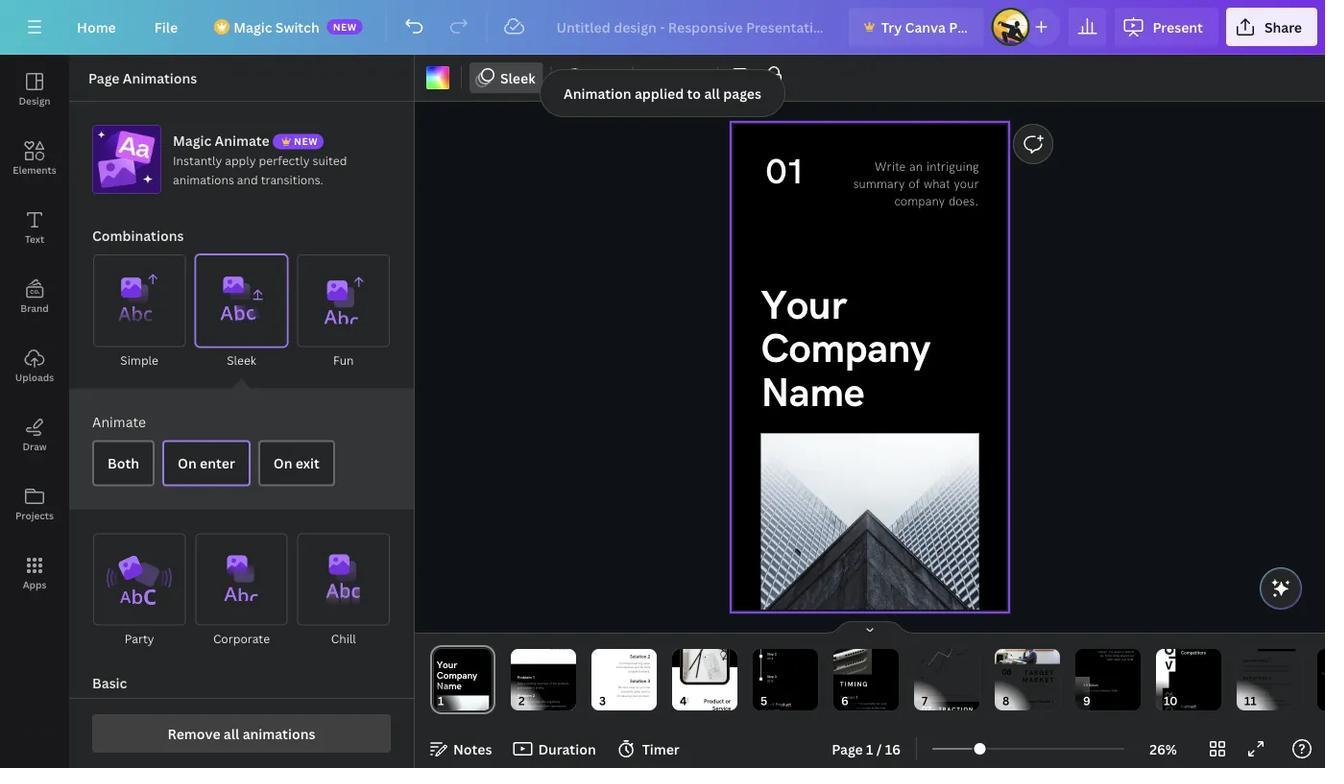 Task type: describe. For each thing, give the bounding box(es) containing it.
(sam)
[[1119, 710, 1126, 714]]

the up rise
[[859, 703, 863, 706]]

introducing
[[617, 695, 632, 698]]

main menu bar
[[0, 0, 1326, 55]]

tam,
[[1107, 659, 1114, 662]]

combinations
[[92, 226, 184, 245]]

home
[[77, 18, 116, 36]]

so
[[637, 686, 640, 690]]

timing
[[841, 681, 869, 689]]

customers
[[1041, 686, 1054, 690]]

sleek inside popup button
[[501, 69, 536, 87]]

makes
[[1250, 687, 1258, 690]]

their inside the problem 1 give a striking overview of the problem and explain it briefly. problem 2 elaborate on how this negatively impacts people and their experiences.
[[544, 705, 550, 709]]

1 for advantage
[[1270, 659, 1273, 663]]

your inside timing reason 1 why is "now" the best time for your company to rise and go to the next level?
[[882, 703, 888, 706]]

competitors for direct competitors
[[1182, 651, 1207, 656]]

usinga
[[1244, 669, 1252, 673]]

all inside button
[[224, 725, 240, 743]]

5 inside list 3-5 problems your company observes and wants to solve.
[[548, 639, 550, 643]]

on for on exit
[[274, 454, 293, 473]]

brand button
[[0, 262, 69, 331]]

are inside apply the two ways to size the market - top down or bottom up. some sizing jargons are tam, sam, and som.
[[1131, 655, 1135, 658]]

(tam)
[[1111, 690, 1118, 693]]

the inside target market who are the customers you want to cater to? target market 1 what are their profiles and visual personas?
[[1036, 686, 1040, 690]]

apps
[[23, 578, 46, 591]]

clear
[[629, 686, 636, 690]]

#000000 image
[[427, 66, 450, 89]]

can inside advantage 1 visualize your competitive advantages usinga quadrant for easy scanning. advantage 2 how is the landscape differentiated and what makes you different. advantage 3 what can you do better than your competition? how will you out-perform them?
[[1251, 700, 1255, 703]]

04
[[680, 697, 690, 707]]

experiences.
[[551, 705, 567, 709]]

26%
[[1150, 740, 1178, 759]]

available for billion
[[1091, 690, 1101, 693]]

billion
[[1090, 684, 1099, 688]]

Page title text field
[[452, 692, 460, 711]]

wants
[[550, 647, 558, 651]]

duration button
[[508, 734, 604, 765]]

you left do
[[1256, 700, 1260, 703]]

elaborate
[[518, 701, 530, 704]]

apps button
[[0, 539, 69, 608]]

what inside advantage 1 visualize your competitive advantages usinga quadrant for easy scanning. advantage 2 how is the landscape differentiated and what makes you different. advantage 3 what can you do better than your competition? how will you out-perform them?
[[1244, 687, 1250, 690]]

present
[[1153, 18, 1204, 36]]

26% button
[[1133, 734, 1195, 765]]

direct competitors
[[1182, 645, 1207, 656]]

1 advantage from the top
[[1244, 659, 1269, 663]]

party
[[125, 631, 154, 647]]

design button
[[0, 55, 69, 124]]

be
[[619, 686, 622, 690]]

try
[[882, 18, 902, 36]]

rise
[[857, 707, 861, 710]]

the inside the problem 1 give a striking overview of the problem and explain it briefly. problem 2 elaborate on how this negatively impacts people and their experiences.
[[553, 682, 557, 686]]

3 down forward.
[[648, 679, 651, 685]]

you inside be very clear so you can smoothly jump next to introducing your product.
[[640, 686, 645, 690]]

why
[[841, 703, 847, 706]]

exit
[[296, 454, 320, 473]]

1 vertical spatial new
[[294, 135, 318, 148]]

file button
[[139, 8, 193, 46]]

on enter button
[[162, 440, 251, 486]]

home link
[[61, 8, 131, 46]]

company inside "write an intriguing summary of what your company does."
[[895, 195, 946, 210]]

4 item from the left
[[956, 694, 960, 697]]

0 vertical spatial animate
[[215, 131, 270, 149]]

of inside the problem 1 give a striking overview of the problem and explain it briefly. problem 2 elaborate on how this negatively impacts people and their experiences.
[[550, 682, 552, 686]]

your inside "write an intriguing summary of what your company does."
[[954, 177, 980, 192]]

an
[[910, 159, 923, 175]]

next inside be very clear so you can smoothly jump next to introducing your product.
[[642, 691, 647, 694]]

straight
[[629, 670, 639, 674]]

2 up value
[[648, 655, 651, 660]]

to inside target market who are the customers you want to cater to? target market 1 what are their profiles and visual personas?
[[1039, 690, 1042, 694]]

1 step from the top
[[768, 653, 774, 657]]

do
[[1261, 700, 1264, 703]]

2 up traction 07 at bottom
[[941, 694, 942, 697]]

try canva pro button
[[849, 8, 984, 46]]

1 inside timing reason 1 why is "now" the best time for your company to rise and go to the next level?
[[856, 695, 859, 701]]

direct
[[1182, 645, 1194, 650]]

solution for solution 2
[[630, 655, 647, 660]]

present button
[[1115, 8, 1219, 46]]

list
[[540, 639, 545, 643]]

pages
[[724, 85, 762, 103]]

communicate big value conveniences and be truly straight forward.
[[617, 662, 651, 674]]

m
[[1089, 705, 1091, 709]]

sleek button
[[470, 62, 543, 93]]

timer button
[[612, 734, 688, 765]]

apply the two ways to size the market - top down or bottom up. some sizing jargons are tam, sam, and som.
[[1098, 647, 1135, 662]]

is inside timing reason 1 why is "now" the best time for your company to rise and go to the next level?
[[847, 703, 849, 706]]

is inside advantage 1 visualize your competitive advantages usinga quadrant for easy scanning. advantage 2 how is the landscape differentiated and what makes you different. advantage 3 what can you do better than your competition? how will you out-perform them?
[[1250, 683, 1252, 686]]

your up quadrant
[[1256, 665, 1261, 669]]

and down how
[[538, 705, 543, 709]]

differentiated
[[1270, 683, 1285, 686]]

fun image
[[298, 255, 390, 347]]

animations
[[123, 69, 197, 87]]

service inside birth of product or service
[[765, 708, 780, 714]]

negatively
[[547, 701, 560, 704]]

competitive
[[1262, 665, 1277, 669]]

overview
[[537, 682, 549, 686]]

apply
[[1098, 647, 1105, 650]]

try canva pro
[[882, 18, 972, 36]]

target market who are the customers you want to cater to? target market 1 what are their profiles and visual personas?
[[1011, 670, 1055, 714]]

3 left 4
[[951, 694, 952, 697]]

can inside be very clear so you can smoothly jump next to introducing your product.
[[646, 686, 651, 690]]

1 item from the left
[[926, 694, 931, 697]]

simple
[[120, 352, 159, 368]]

2 problem from the top
[[518, 694, 532, 699]]

company inside timing reason 1 why is "now" the best time for your company to rise and go to the next level?
[[841, 707, 852, 710]]

your inside be very clear so you can smoothly jump next to introducing your product.
[[633, 695, 639, 698]]

their inside target market who are the customers you want to cater to? target market 1 what are their profiles and visual personas?
[[1024, 706, 1030, 710]]

competitors for indirect competitors
[[1182, 710, 1207, 716]]

company
[[761, 326, 931, 375]]

new inside main menu bar
[[333, 20, 357, 33]]

scanning.
[[1276, 669, 1287, 673]]

0
[[923, 693, 924, 696]]

cater
[[1043, 690, 1049, 694]]

Design title text field
[[541, 8, 841, 46]]

share button
[[1227, 8, 1318, 46]]

and inside apply the two ways to size the market - top down or bottom up. some sizing jargons are tam, sam, and som.
[[1122, 659, 1127, 662]]

page for page animations
[[88, 69, 120, 87]]

visual
[[1047, 706, 1054, 710]]

1 for problem
[[533, 676, 535, 681]]

them?
[[1244, 708, 1251, 711]]

of inside birth of product or service
[[771, 702, 775, 708]]

magic switch
[[234, 18, 320, 36]]

share
[[1265, 18, 1303, 36]]

on enter
[[178, 454, 235, 473]]

two
[[1110, 647, 1115, 650]]

0 vertical spatial target
[[1025, 670, 1055, 677]]

level?
[[841, 711, 848, 715]]

uploads
[[15, 371, 54, 384]]

on exit button
[[258, 440, 335, 486]]

corporate button
[[194, 533, 289, 650]]

apply
[[225, 152, 256, 168]]

simple button
[[92, 254, 187, 371]]

0 vertical spatial how
[[1244, 683, 1249, 686]]

01
[[767, 152, 806, 194]]

striking
[[527, 682, 536, 686]]

it
[[533, 687, 535, 690]]

advantages
[[1277, 665, 1291, 669]]

market up visual
[[1039, 700, 1051, 704]]

2 inside advantage 1 visualize your competitive advantages usinga quadrant for easy scanning. advantage 2 how is the landscape differentiated and what makes you different. advantage 3 what can you do better than your competition? how will you out-perform them?
[[1270, 677, 1273, 681]]

3 inside advantage 1 visualize your competitive advantages usinga quadrant for easy scanning. advantage 2 how is the landscape differentiated and what makes you different. advantage 3 what can you do better than your competition? how will you out-perform them?
[[1270, 694, 1273, 698]]

20 10 0
[[922, 661, 924, 696]]

size
[[1126, 647, 1130, 650]]

item 1 item 2 item 3 item 4 item 5
[[926, 694, 972, 697]]

1 horizontal spatial all
[[705, 85, 720, 103]]

very
[[623, 686, 629, 690]]

your up 'out-' on the bottom of page
[[1279, 700, 1284, 703]]

the down time
[[875, 707, 880, 710]]

traction 07
[[922, 705, 974, 715]]

chill image
[[298, 534, 390, 626]]

market inside 53 m serviceable available market (sam)
[[1109, 710, 1118, 714]]

and inside target market who are the customers you want to cater to? target market 1 what are their profiles and visual personas?
[[1041, 706, 1046, 710]]

what inside advantage 1 visualize your competitive advantages usinga quadrant for easy scanning. advantage 2 how is the landscape differentiated and what makes you different. advantage 3 what can you do better than your competition? how will you out-perform them?
[[1244, 700, 1250, 703]]

sleek image
[[195, 255, 288, 347]]

top
[[1110, 651, 1114, 654]]



Task type: vqa. For each thing, say whether or not it's contained in the screenshot.
Magic Animate Magic
yes



Task type: locate. For each thing, give the bounding box(es) containing it.
position
[[649, 69, 703, 87]]

0 vertical spatial step
[[768, 653, 774, 657]]

the up -
[[1105, 647, 1109, 650]]

animate up both
[[92, 413, 146, 431]]

be very clear so you can smoothly jump next to introducing your product.
[[617, 686, 651, 698]]

fun
[[334, 352, 354, 368]]

1 horizontal spatial animations
[[243, 725, 316, 743]]

go
[[868, 707, 871, 710]]

1 vertical spatial all
[[224, 725, 240, 743]]

0 vertical spatial solution
[[630, 655, 647, 660]]

available
[[1091, 690, 1101, 693], [1098, 710, 1109, 714]]

and up personas?
[[1041, 706, 1046, 710]]

what left profiles on the right
[[1011, 706, 1018, 710]]

2 up on
[[533, 694, 535, 699]]

to up product.
[[648, 691, 651, 694]]

1 horizontal spatial sleek
[[501, 69, 536, 87]]

on for on enter
[[178, 454, 197, 473]]

3 up better
[[1270, 694, 1273, 698]]

company inside list 3-5 problems your company observes and wants to solve.
[[540, 643, 552, 647]]

problem up elaborate
[[518, 694, 532, 699]]

5 item from the left
[[966, 694, 970, 697]]

3 item from the left
[[946, 694, 950, 697]]

0 horizontal spatial is
[[847, 703, 849, 706]]

0 vertical spatial problem
[[518, 676, 532, 681]]

company down an
[[895, 195, 946, 210]]

brand
[[20, 302, 49, 315]]

problem
[[518, 676, 532, 681], [518, 694, 532, 699]]

sam,
[[1115, 659, 1122, 662]]

1 vertical spatial step
[[768, 675, 774, 680]]

hide pages image
[[824, 621, 917, 636]]

1 horizontal spatial what
[[1244, 700, 1250, 703]]

1 vertical spatial next
[[881, 707, 886, 710]]

0 vertical spatial for
[[1265, 669, 1268, 673]]

party image
[[93, 534, 186, 626]]

ho button
[[1318, 622, 1326, 738]]

"now"
[[850, 703, 858, 706]]

canva
[[906, 18, 946, 36]]

product right 04
[[704, 698, 724, 705]]

suited
[[313, 152, 347, 168]]

next inside timing reason 1 why is "now" the best time for your company to rise and go to the next level?
[[881, 707, 886, 710]]

to right 'applied'
[[688, 85, 701, 103]]

to inside be very clear so you can smoothly jump next to introducing your product.
[[648, 691, 651, 694]]

0 horizontal spatial next
[[642, 691, 647, 694]]

service right 04
[[713, 706, 731, 713]]

does.
[[949, 195, 980, 210]]

text button
[[0, 193, 69, 262]]

1 horizontal spatial new
[[333, 20, 357, 33]]

step
[[768, 653, 774, 657], [768, 675, 774, 680]]

advantage 1 visualize your competitive advantages usinga quadrant for easy scanning. advantage 2 how is the landscape differentiated and what makes you different. advantage 3 what can you do better than your competition? how will you out-perform them?
[[1244, 659, 1291, 711]]

next right go
[[881, 707, 886, 710]]

animate
[[215, 131, 270, 149], [92, 413, 146, 431]]

your up the does.
[[954, 177, 980, 192]]

1 horizontal spatial animate
[[215, 131, 270, 149]]

0 vertical spatial what
[[1244, 700, 1250, 703]]

1 vertical spatial can
[[1251, 700, 1255, 703]]

new right switch at left
[[333, 20, 357, 33]]

the up "makes"
[[1253, 683, 1256, 686]]

to down "now"
[[853, 707, 856, 710]]

of inside "write an intriguing summary of what your company does."
[[909, 177, 921, 192]]

product right birth in the bottom of the page
[[776, 702, 792, 708]]

and inside timing reason 1 why is "now" the best time for your company to rise and go to the next level?
[[862, 707, 867, 710]]

or inside birth of product or service
[[760, 708, 764, 714]]

1 horizontal spatial 5
[[971, 694, 972, 697]]

2 inside the problem 1 give a striking overview of the problem and explain it briefly. problem 2 elaborate on how this negatively impacts people and their experiences.
[[533, 694, 535, 699]]

0 vertical spatial next
[[642, 691, 647, 694]]

1 horizontal spatial product
[[776, 702, 792, 708]]

what left "makes"
[[1244, 687, 1250, 690]]

for
[[1265, 669, 1268, 673], [877, 703, 881, 706]]

1 horizontal spatial on
[[274, 454, 293, 473]]

truly
[[645, 666, 651, 670]]

chill button
[[297, 533, 391, 650]]

2 vertical spatial advantage
[[1244, 694, 1269, 698]]

1 left /
[[867, 740, 874, 759]]

how down the usinga
[[1244, 683, 1249, 686]]

0 vertical spatial are
[[1131, 655, 1135, 658]]

your
[[954, 177, 980, 192], [564, 639, 570, 643], [1256, 665, 1261, 669], [633, 695, 639, 698], [1279, 700, 1284, 703], [882, 703, 888, 706]]

of
[[909, 177, 921, 192], [550, 682, 552, 686], [771, 702, 775, 708]]

animations inside 'remove all animations' button
[[243, 725, 316, 743]]

can up product.
[[646, 686, 651, 690]]

and down apply
[[237, 172, 258, 187]]

1 vertical spatial is
[[847, 703, 849, 706]]

service down birth in the bottom of the page
[[765, 708, 780, 714]]

1 for page
[[867, 740, 874, 759]]

1 vertical spatial target
[[1027, 700, 1038, 704]]

and left the be
[[635, 666, 640, 670]]

0 horizontal spatial what
[[1011, 706, 1018, 710]]

5.0s button
[[560, 62, 625, 93]]

1 vertical spatial animate
[[92, 413, 146, 431]]

page down home link
[[88, 69, 120, 87]]

all left pages
[[705, 85, 720, 103]]

08
[[1003, 668, 1012, 678]]

53
[[1084, 705, 1088, 709]]

page 1 / 16
[[832, 740, 901, 759]]

0 horizontal spatial what
[[924, 177, 951, 192]]

0 horizontal spatial animate
[[92, 413, 146, 431]]

2 up birth of product or service
[[775, 653, 777, 657]]

the
[[1105, 647, 1109, 650], [1131, 647, 1135, 650], [553, 682, 557, 686], [1253, 683, 1256, 686], [1036, 686, 1040, 690], [859, 703, 863, 706], [875, 707, 880, 710]]

item
[[926, 694, 931, 697], [936, 694, 940, 697], [946, 694, 950, 697], [956, 694, 960, 697], [966, 694, 970, 697]]

0 horizontal spatial magic
[[173, 131, 212, 149]]

0 vertical spatial magic
[[234, 18, 272, 36]]

you down than
[[1271, 704, 1275, 707]]

0 vertical spatial all
[[705, 85, 720, 103]]

1 horizontal spatial is
[[1250, 683, 1252, 686]]

and inside communicate big value conveniences and be truly straight forward.
[[635, 666, 640, 670]]

0 horizontal spatial for
[[877, 703, 881, 706]]

what down "intriguing" at the right
[[924, 177, 951, 192]]

or down birth in the bottom of the page
[[760, 708, 764, 714]]

1 up "now"
[[856, 695, 859, 701]]

magic left switch at left
[[234, 18, 272, 36]]

1 vertical spatial problem
[[518, 694, 532, 699]]

0 horizontal spatial are
[[1019, 706, 1023, 710]]

are up som. in the right bottom of the page
[[1131, 655, 1135, 658]]

solution for solution 3
[[630, 679, 647, 685]]

2 solution from the top
[[630, 679, 647, 685]]

available for m
[[1098, 710, 1109, 714]]

on left exit
[[274, 454, 293, 473]]

1 inside advantage 1 visualize your competitive advantages usinga quadrant for easy scanning. advantage 2 how is the landscape differentiated and what makes you different. advantage 3 what can you do better than your competition? how will you out-perform them?
[[1270, 659, 1273, 663]]

1 vertical spatial page
[[832, 740, 864, 759]]

target
[[1025, 670, 1055, 677], [1027, 700, 1038, 704]]

write an intriguing summary of what your company does.
[[854, 159, 980, 210]]

0 horizontal spatial service
[[713, 706, 731, 713]]

of right birth in the bottom of the page
[[771, 702, 775, 708]]

2 step from the top
[[768, 675, 774, 680]]

or inside product or service
[[726, 698, 731, 705]]

are left profiles on the right
[[1019, 706, 1023, 710]]

1 solution from the top
[[630, 655, 647, 660]]

and down give
[[518, 687, 523, 690]]

step up 2019
[[768, 675, 774, 680]]

2 advantage from the top
[[1244, 677, 1269, 681]]

0 horizontal spatial new
[[294, 135, 318, 148]]

of down an
[[909, 177, 921, 192]]

sleek left 5.0s button on the left of the page
[[501, 69, 536, 87]]

animations
[[173, 172, 234, 187], [243, 725, 316, 743]]

elements
[[13, 163, 56, 176]]

some
[[1106, 655, 1113, 658]]

5
[[548, 639, 550, 643], [971, 694, 972, 697]]

to right want
[[1039, 690, 1042, 694]]

the left problem
[[553, 682, 557, 686]]

3 inside 'step 3 2019 step 2 2018'
[[775, 675, 777, 680]]

0 horizontal spatial their
[[544, 705, 550, 709]]

1 horizontal spatial of
[[771, 702, 775, 708]]

your right time
[[882, 703, 888, 706]]

to right go
[[872, 707, 875, 710]]

available inside 1.9 billion total available market (tam)
[[1091, 690, 1101, 693]]

is right why
[[847, 703, 849, 706]]

1 horizontal spatial or
[[760, 708, 764, 714]]

product inside product or service
[[704, 698, 724, 705]]

company down 3-
[[540, 643, 552, 647]]

give
[[518, 682, 524, 686]]

available down the billion
[[1091, 690, 1101, 693]]

0 vertical spatial can
[[646, 686, 651, 690]]

1 vertical spatial how
[[1260, 704, 1265, 707]]

1.9 billion total available market (tam)
[[1084, 684, 1118, 693]]

0 vertical spatial available
[[1091, 690, 1101, 693]]

you down the who on the bottom of the page
[[1026, 690, 1031, 694]]

animations inside "instantly apply perfectly suited animations and transitions."
[[173, 172, 234, 187]]

to inside apply the two ways to size the market - top down or bottom up. some sizing jargons are tam, sam, and som.
[[1122, 647, 1125, 650]]

are up want
[[1031, 686, 1035, 690]]

0 horizontal spatial animations
[[173, 172, 234, 187]]

their left profiles on the right
[[1024, 706, 1030, 710]]

new up perfectly
[[294, 135, 318, 148]]

animations right remove
[[243, 725, 316, 743]]

2 vertical spatial company
[[841, 707, 852, 710]]

1 inside the problem 1 give a striking overview of the problem and explain it briefly. problem 2 elaborate on how this negatively impacts people and their experiences.
[[533, 676, 535, 681]]

1 vertical spatial magic
[[173, 131, 212, 149]]

and up solve.
[[565, 643, 570, 647]]

for inside timing reason 1 why is "now" the best time for your company to rise and go to the next level?
[[877, 703, 881, 706]]

advantage up 'visualize'
[[1244, 659, 1269, 663]]

and inside "instantly apply perfectly suited animations and transitions."
[[237, 172, 258, 187]]

timer
[[642, 740, 680, 759]]

want
[[1032, 690, 1038, 694]]

the inside advantage 1 visualize your competitive advantages usinga quadrant for easy scanning. advantage 2 how is the landscape differentiated and what makes you different. advantage 3 what can you do better than your competition? how will you out-perform them?
[[1253, 683, 1256, 686]]

page for page 1 / 16
[[832, 740, 864, 759]]

simple image
[[93, 255, 186, 347]]

on left enter at left bottom
[[178, 454, 197, 473]]

better
[[1265, 700, 1272, 703]]

for down competitive
[[1265, 669, 1268, 673]]

1 horizontal spatial for
[[1265, 669, 1268, 673]]

0 horizontal spatial how
[[1244, 683, 1249, 686]]

smoothly
[[621, 691, 633, 694]]

impacts
[[518, 705, 528, 709]]

market
[[1023, 677, 1055, 685], [1102, 690, 1110, 693], [1039, 700, 1051, 704], [1109, 710, 1118, 714]]

problem 1 give a striking overview of the problem and explain it briefly. problem 2 elaborate on how this negatively impacts people and their experiences.
[[518, 676, 569, 709]]

conveniences
[[617, 666, 634, 670]]

problems
[[551, 639, 563, 643]]

you inside target market who are the customers you want to cater to? target market 1 what are their profiles and visual personas?
[[1026, 690, 1031, 694]]

1 on from the left
[[178, 454, 197, 473]]

all right remove
[[224, 725, 240, 743]]

1 horizontal spatial their
[[1024, 706, 1030, 710]]

2 on from the left
[[274, 454, 293, 473]]

1 vertical spatial or
[[726, 698, 731, 705]]

jump
[[634, 691, 641, 694]]

0 vertical spatial new
[[333, 20, 357, 33]]

animations down instantly on the left of page
[[173, 172, 234, 187]]

corporate image
[[195, 534, 288, 626]]

1 vertical spatial of
[[550, 682, 552, 686]]

2018
[[768, 658, 774, 661]]

2 inside 'step 3 2019 step 2 2018'
[[775, 653, 777, 657]]

side panel tab list
[[0, 55, 69, 608]]

0 horizontal spatial all
[[224, 725, 240, 743]]

1 vertical spatial sleek
[[227, 352, 256, 368]]

1 inside target market who are the customers you want to cater to? target market 1 what are their profiles and visual personas?
[[1052, 700, 1054, 704]]

1 vertical spatial company
[[540, 643, 552, 647]]

2 horizontal spatial of
[[909, 177, 921, 192]]

page inside button
[[832, 740, 864, 759]]

2 down easy
[[1270, 677, 1273, 681]]

0 horizontal spatial company
[[540, 643, 552, 647]]

company up "level?"
[[841, 707, 852, 710]]

indirect competitors
[[1182, 704, 1207, 716]]

to?
[[1050, 690, 1054, 694]]

0 horizontal spatial of
[[550, 682, 552, 686]]

explain
[[523, 687, 533, 690]]

and inside list 3-5 problems your company observes and wants to solve.
[[565, 643, 570, 647]]

competition?
[[1244, 704, 1259, 707]]

0 vertical spatial or
[[1123, 651, 1125, 654]]

0 vertical spatial of
[[909, 177, 921, 192]]

1 vertical spatial 5
[[971, 694, 972, 697]]

instantly
[[173, 152, 222, 168]]

draw
[[22, 440, 47, 453]]

total
[[1084, 690, 1090, 693]]

market inside 1.9 billion total available market (tam)
[[1102, 690, 1110, 693]]

5 right list
[[548, 639, 550, 643]]

your inside list 3-5 problems your company observes and wants to solve.
[[564, 639, 570, 643]]

1 horizontal spatial how
[[1260, 704, 1265, 707]]

0 vertical spatial animations
[[173, 172, 234, 187]]

sleek inside button
[[227, 352, 256, 368]]

communicate
[[620, 662, 638, 666]]

2 item from the left
[[936, 694, 940, 697]]

animate up apply
[[215, 131, 270, 149]]

on inside button
[[178, 454, 197, 473]]

1 vertical spatial solution
[[630, 679, 647, 685]]

1 vertical spatial animations
[[243, 725, 316, 743]]

1 horizontal spatial what
[[1244, 687, 1250, 690]]

1 horizontal spatial next
[[881, 707, 886, 710]]

2 horizontal spatial or
[[1123, 651, 1125, 654]]

and right 'differentiated'
[[1286, 683, 1291, 686]]

and down best
[[862, 707, 867, 710]]

0 vertical spatial page
[[88, 69, 120, 87]]

best
[[864, 703, 870, 706]]

product inside birth of product or service
[[776, 702, 792, 708]]

to left size
[[1122, 647, 1125, 650]]

you down landscape
[[1259, 687, 1263, 690]]

1 horizontal spatial magic
[[234, 18, 272, 36]]

is up "makes"
[[1250, 683, 1252, 686]]

notes button
[[423, 734, 500, 765]]

projects button
[[0, 470, 69, 539]]

file
[[154, 18, 178, 36]]

on inside 'button'
[[274, 454, 293, 473]]

the up want
[[1036, 686, 1040, 690]]

page left /
[[832, 740, 864, 759]]

of right overview
[[550, 682, 552, 686]]

2 vertical spatial are
[[1019, 706, 1023, 710]]

to
[[688, 85, 701, 103], [1122, 647, 1125, 650], [559, 647, 561, 651], [1039, 690, 1042, 694], [648, 691, 651, 694], [853, 707, 856, 710], [872, 707, 875, 710]]

0 horizontal spatial page
[[88, 69, 120, 87]]

1 horizontal spatial are
[[1031, 686, 1035, 690]]

name
[[761, 370, 865, 419]]

5 right 4
[[971, 694, 972, 697]]

2 vertical spatial or
[[760, 708, 764, 714]]

than
[[1273, 700, 1278, 703]]

their down 'this'
[[544, 705, 550, 709]]

0 horizontal spatial product
[[704, 698, 724, 705]]

solve.
[[562, 647, 570, 651]]

4
[[961, 694, 962, 697]]

1
[[1270, 659, 1273, 663], [533, 676, 535, 681], [931, 694, 932, 697], [856, 695, 859, 701], [1052, 700, 1054, 704], [867, 740, 874, 759]]

fun button
[[297, 254, 391, 371]]

you right the so
[[640, 686, 645, 690]]

0 vertical spatial 5
[[548, 639, 550, 643]]

people
[[529, 705, 538, 709]]

1 vertical spatial are
[[1031, 686, 1035, 690]]

competitors down indirect
[[1182, 710, 1207, 716]]

your up solve.
[[564, 639, 570, 643]]

quadrant
[[1253, 669, 1264, 673]]

or inside apply the two ways to size the market - top down or bottom up. some sizing jargons are tam, sam, and som.
[[1123, 651, 1125, 654]]

0 horizontal spatial sleek
[[227, 352, 256, 368]]

for inside advantage 1 visualize your competitive advantages usinga quadrant for easy scanning. advantage 2 how is the landscape differentiated and what makes you different. advantage 3 what can you do better than your competition? how will you out-perform them?
[[1265, 669, 1268, 673]]

bottom
[[1126, 651, 1135, 654]]

1 vertical spatial available
[[1098, 710, 1109, 714]]

notes
[[454, 740, 492, 759]]

1 vertical spatial advantage
[[1244, 677, 1269, 681]]

and inside advantage 1 visualize your competitive advantages usinga quadrant for easy scanning. advantage 2 how is the landscape differentiated and what makes you different. advantage 3 what can you do better than your competition? how will you out-perform them?
[[1286, 683, 1291, 686]]

easy
[[1269, 669, 1275, 673]]

solution
[[630, 655, 647, 660], [630, 679, 647, 685]]

0 horizontal spatial on
[[178, 454, 197, 473]]

1 vertical spatial for
[[877, 703, 881, 706]]

what inside "write an intriguing summary of what your company does."
[[924, 177, 951, 192]]

magic for magic animate
[[173, 131, 212, 149]]

2 competitors from the top
[[1182, 710, 1207, 716]]

1 right the 0
[[931, 694, 932, 697]]

2019
[[768, 680, 774, 684]]

or up jargons
[[1123, 651, 1125, 654]]

0 horizontal spatial or
[[726, 698, 731, 705]]

instantly apply perfectly suited animations and transitions.
[[173, 152, 347, 187]]

0 vertical spatial advantage
[[1244, 659, 1269, 663]]

what inside target market who are the customers you want to cater to? target market 1 what are their profiles and visual personas?
[[1011, 706, 1018, 710]]

available inside 53 m serviceable available market (sam)
[[1098, 710, 1109, 714]]

target up profiles on the right
[[1027, 700, 1038, 704]]

1 inside button
[[867, 740, 874, 759]]

or left birth in the bottom of the page
[[726, 698, 731, 705]]

0 vertical spatial is
[[1250, 683, 1252, 686]]

the up bottom
[[1131, 647, 1135, 650]]

magic for magic switch
[[234, 18, 272, 36]]

indirect
[[1182, 704, 1197, 710]]

1 vertical spatial what
[[1244, 687, 1250, 690]]

0 vertical spatial what
[[924, 177, 951, 192]]

and down jargons
[[1122, 659, 1127, 662]]

sleek down the sleek 'image' at the left of page
[[227, 352, 256, 368]]

enter
[[200, 454, 235, 473]]

to inside list 3-5 problems your company observes and wants to solve.
[[559, 647, 561, 651]]

2 vertical spatial of
[[771, 702, 775, 708]]

ho
[[1323, 672, 1326, 680]]

magic inside main menu bar
[[234, 18, 272, 36]]

what up competition?
[[1244, 700, 1250, 703]]

advantage down quadrant
[[1244, 677, 1269, 681]]

big
[[639, 662, 643, 666]]

out-
[[1276, 704, 1281, 707]]

step up 2018
[[768, 653, 774, 657]]

can up competition?
[[1251, 700, 1255, 703]]

on exit
[[274, 454, 320, 473]]

duration
[[539, 740, 596, 759]]

available right serviceable
[[1098, 710, 1109, 714]]

remove all animations button
[[92, 715, 391, 753]]

0 vertical spatial sleek
[[501, 69, 536, 87]]

1 horizontal spatial can
[[1251, 700, 1255, 703]]

market up customers
[[1023, 677, 1055, 685]]

service inside product or service
[[713, 706, 731, 713]]

1 horizontal spatial page
[[832, 740, 864, 759]]

page 1 image
[[430, 650, 496, 711]]

0 horizontal spatial can
[[646, 686, 651, 690]]

for right time
[[877, 703, 881, 706]]

advantage down "makes"
[[1244, 694, 1269, 698]]

visualize
[[1244, 665, 1255, 669]]

up.
[[1101, 655, 1105, 658]]

2 horizontal spatial company
[[895, 195, 946, 210]]

3 advantage from the top
[[1244, 694, 1269, 698]]

1 horizontal spatial company
[[841, 707, 852, 710]]

1 up visual
[[1052, 700, 1054, 704]]

1 for item
[[931, 694, 932, 697]]

0 vertical spatial company
[[895, 195, 946, 210]]

1 competitors from the top
[[1182, 651, 1207, 656]]

1 problem from the top
[[518, 676, 532, 681]]



